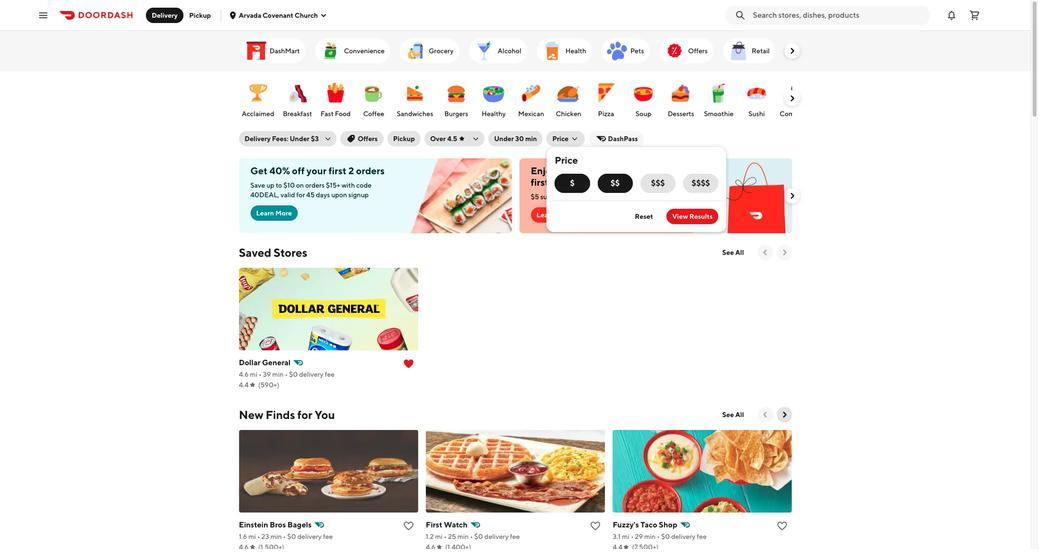 Task type: vqa. For each thing, say whether or not it's contained in the screenshot.


Task type: locate. For each thing, give the bounding box(es) containing it.
0 vertical spatial orders
[[356, 165, 385, 176]]

acclaimed
[[242, 110, 274, 118]]

0 horizontal spatial learn more button
[[250, 206, 298, 221]]

pickup for right pickup button
[[393, 135, 415, 143]]

mi right '1.2'
[[435, 533, 443, 541]]

0 vertical spatial pickup button
[[184, 7, 217, 23]]

offers image
[[663, 39, 687, 62]]

price
[[553, 135, 569, 143], [555, 155, 578, 166]]

for left you
[[297, 408, 312, 422]]

delivery inside enjoy a $0 delivery fee on your first order.
[[580, 165, 616, 176]]

next button of carousel image right previous button of carousel image
[[780, 410, 789, 420]]

1 horizontal spatial first
[[531, 177, 549, 188]]

$$$ button
[[641, 174, 676, 193]]

click to add this store to your saved list image for fuzzy's taco shop
[[777, 521, 788, 532]]

pickup right delivery button at the top of page
[[189, 11, 211, 19]]

0 vertical spatial on
[[634, 165, 646, 176]]

1 horizontal spatial delivery
[[245, 135, 271, 143]]

1 horizontal spatial orders
[[356, 165, 385, 176]]

1.6 mi • 23 min • $​0 delivery fee
[[239, 533, 333, 541]]

under
[[290, 135, 310, 143], [494, 135, 514, 143]]

on right $10 on the top left of the page
[[296, 182, 304, 189]]

1 click to add this store to your saved list image from the left
[[403, 521, 414, 532]]

1 vertical spatial price
[[555, 155, 578, 166]]

for left 45
[[296, 191, 305, 199]]

$​0 down bagels
[[287, 533, 296, 541]]

first watch
[[426, 521, 468, 530]]

learn for get 40% off your first 2 orders
[[256, 209, 274, 217]]

1 horizontal spatial on
[[634, 165, 646, 176]]

for
[[296, 191, 305, 199], [297, 408, 312, 422]]

see left previous button of carousel image
[[723, 411, 734, 419]]

0 horizontal spatial click to add this store to your saved list image
[[403, 521, 414, 532]]

all
[[736, 249, 744, 256], [736, 411, 744, 419]]

all left previous button of carousel icon
[[736, 249, 744, 256]]

2 all from the top
[[736, 411, 744, 419]]

acclaimed link
[[240, 76, 276, 121]]

on inside save up to $10 on orders $15+ with code 40deal, valid for 45 days upon signup
[[296, 182, 304, 189]]

arvada
[[239, 11, 261, 19]]

0 horizontal spatial more
[[276, 209, 292, 217]]

0 vertical spatial see all link
[[717, 245, 750, 260]]

delivery for dollar general
[[299, 371, 324, 378]]

1 see all link from the top
[[717, 245, 750, 260]]

delivery fees: under $3
[[245, 135, 319, 143]]

see all link left previous button of carousel image
[[717, 407, 750, 423]]

2 click to add this store to your saved list image from the left
[[777, 521, 788, 532]]

4.4
[[239, 381, 249, 389]]

see left previous button of carousel icon
[[723, 249, 734, 256]]

enjoy a $0 delivery fee on your first order.
[[531, 165, 667, 188]]

min right the '23'
[[270, 533, 282, 541]]

convenience link
[[315, 38, 390, 63]]

delivery for first watch
[[485, 533, 509, 541]]

• left 25
[[444, 533, 447, 541]]

food right comfort
[[807, 110, 823, 118]]

alcohol
[[498, 47, 522, 55]]

bagels
[[288, 521, 312, 530]]

with
[[342, 182, 355, 189]]

delivery up you
[[299, 371, 324, 378]]

1 horizontal spatial your
[[648, 165, 667, 176]]

1 horizontal spatial food
[[807, 110, 823, 118]]

comfort food
[[780, 110, 823, 118]]

save
[[250, 182, 265, 189]]

see all left previous button of carousel image
[[723, 411, 744, 419]]

code
[[356, 182, 372, 189]]

1 horizontal spatial learn
[[537, 211, 555, 219]]

0 horizontal spatial learn more
[[256, 209, 292, 217]]

on
[[634, 165, 646, 176], [296, 182, 304, 189]]

1 see from the top
[[723, 249, 734, 256]]

learn more down 40deal, in the top left of the page
[[256, 209, 292, 217]]

get
[[250, 165, 268, 176]]

save up to $10 on orders $15+ with code 40deal, valid for 45 days upon signup
[[250, 182, 372, 199]]

delivery down "shop"
[[671, 533, 696, 541]]

$10
[[283, 182, 295, 189]]

price down price button
[[555, 155, 578, 166]]

23
[[262, 533, 269, 541]]

1 vertical spatial first
[[531, 177, 549, 188]]

delivery for delivery fees: under $3
[[245, 135, 271, 143]]

enjoy
[[531, 165, 556, 176]]

1 vertical spatial pickup
[[393, 135, 415, 143]]

orders up code
[[356, 165, 385, 176]]

1 vertical spatial offers
[[358, 135, 378, 143]]

$$ button
[[598, 174, 633, 193]]

0 horizontal spatial pickup button
[[184, 7, 217, 23]]

offers right the offers icon
[[688, 47, 708, 55]]

burgers
[[445, 110, 468, 118]]

1 horizontal spatial more
[[556, 211, 573, 219]]

delivery right 25
[[485, 533, 509, 541]]

first down enjoy
[[531, 177, 549, 188]]

mi
[[250, 371, 258, 378], [249, 533, 256, 541], [435, 533, 443, 541], [622, 533, 630, 541]]

see all link
[[717, 245, 750, 260], [717, 407, 750, 423]]

next button of carousel image
[[787, 94, 797, 103], [787, 191, 797, 201], [780, 248, 789, 257]]

see all
[[723, 249, 744, 256], [723, 411, 744, 419]]

mi right 1.6
[[249, 533, 256, 541]]

dashmart link
[[241, 38, 306, 63]]

1 horizontal spatial under
[[494, 135, 514, 143]]

learn down 40deal, in the top left of the page
[[256, 209, 274, 217]]

delivery up "$$"
[[580, 165, 616, 176]]

2 see all from the top
[[723, 411, 744, 419]]

food
[[335, 110, 351, 118], [807, 110, 823, 118]]

2 food from the left
[[807, 110, 823, 118]]

pickup
[[189, 11, 211, 19], [393, 135, 415, 143]]

2 your from the left
[[648, 165, 667, 176]]

fuzzy's
[[613, 521, 639, 530]]

0 horizontal spatial first
[[329, 165, 347, 176]]

learn
[[256, 209, 274, 217], [537, 211, 555, 219]]

dashmart
[[270, 47, 300, 55]]

next button of carousel image
[[787, 46, 797, 56], [780, 410, 789, 420]]

see all left previous button of carousel icon
[[723, 249, 744, 256]]

delivery
[[580, 165, 616, 176], [299, 371, 324, 378], [297, 533, 322, 541], [485, 533, 509, 541], [671, 533, 696, 541]]

learn for enjoy a $0 delivery fee on your first order.
[[537, 211, 555, 219]]

1 horizontal spatial pickup button
[[387, 131, 421, 146]]

1 vertical spatial all
[[736, 411, 744, 419]]

•
[[259, 371, 262, 378], [285, 371, 288, 378], [257, 533, 260, 541], [283, 533, 286, 541], [444, 533, 447, 541], [470, 533, 473, 541], [631, 533, 634, 541], [657, 533, 660, 541]]

covenant
[[263, 11, 293, 19]]

$​0 down general
[[289, 371, 298, 378]]

learn more down the subtotal
[[537, 211, 573, 219]]

signup
[[348, 191, 369, 199]]

saved stores link
[[239, 245, 307, 260]]

0 vertical spatial see all
[[723, 249, 744, 256]]

reset button
[[629, 209, 659, 224]]

dashpass button
[[589, 131, 644, 146]]

order.
[[551, 177, 577, 188]]

grocery
[[429, 47, 454, 55]]

open menu image
[[37, 9, 49, 21]]

fees:
[[272, 135, 288, 143]]

mi right 3.1
[[622, 533, 630, 541]]

0 vertical spatial see
[[723, 249, 734, 256]]

$
[[570, 179, 575, 188]]

pets image
[[606, 39, 629, 62]]

on inside enjoy a $0 delivery fee on your first order.
[[634, 165, 646, 176]]

over
[[430, 135, 446, 143]]

0 horizontal spatial on
[[296, 182, 304, 189]]

days
[[316, 191, 330, 199]]

bros
[[270, 521, 286, 530]]

next button of carousel image right retail on the top right of the page
[[787, 46, 797, 56]]

1 all from the top
[[736, 249, 744, 256]]

$ button
[[555, 174, 590, 193]]

1 horizontal spatial learn more button
[[531, 207, 578, 223]]

on right $$ button
[[634, 165, 646, 176]]

taco
[[641, 521, 658, 530]]

grocery image
[[404, 39, 427, 62]]

1 vertical spatial pickup button
[[387, 131, 421, 146]]

• left the '23'
[[257, 533, 260, 541]]

healthy
[[482, 110, 506, 118]]

25
[[448, 533, 456, 541]]

pickup down sandwiches
[[393, 135, 415, 143]]

see all for saved stores
[[723, 249, 744, 256]]

see
[[723, 249, 734, 256], [723, 411, 734, 419]]

mi for dollar
[[250, 371, 258, 378]]

1 vertical spatial orders
[[305, 182, 325, 189]]

$​0
[[289, 371, 298, 378], [287, 533, 296, 541], [474, 533, 483, 541], [661, 533, 670, 541]]

mi for first
[[435, 533, 443, 541]]

1 see all from the top
[[723, 249, 744, 256]]

1 vertical spatial see
[[723, 411, 734, 419]]

0 vertical spatial offers
[[688, 47, 708, 55]]

orders up 45
[[305, 182, 325, 189]]

health
[[566, 47, 586, 55]]

2 see from the top
[[723, 411, 734, 419]]

1 horizontal spatial click to add this store to your saved list image
[[777, 521, 788, 532]]

$​0 right 25
[[474, 533, 483, 541]]

min right 29
[[644, 533, 656, 541]]

more for a
[[556, 211, 573, 219]]

0 vertical spatial pickup
[[189, 11, 211, 19]]

0 vertical spatial price
[[553, 135, 569, 143]]

see all link left previous button of carousel icon
[[717, 245, 750, 260]]

1 horizontal spatial pickup
[[393, 135, 415, 143]]

min for fuzzy's taco shop
[[644, 533, 656, 541]]

mexican
[[518, 110, 544, 118]]

offers down the coffee
[[358, 135, 378, 143]]

0 horizontal spatial learn
[[256, 209, 274, 217]]

$​0 down "shop"
[[661, 533, 670, 541]]

under left 30
[[494, 135, 514, 143]]

up
[[267, 182, 274, 189]]

previous button of carousel image
[[761, 248, 770, 257]]

min right 39
[[272, 371, 284, 378]]

learn more button down the subtotal
[[531, 207, 578, 223]]

under left $3
[[290, 135, 310, 143]]

all left previous button of carousel image
[[736, 411, 744, 419]]

first left 2
[[329, 165, 347, 176]]

1 vertical spatial next button of carousel image
[[787, 191, 797, 201]]

learn more for a
[[537, 211, 573, 219]]

price down the 'chicken'
[[553, 135, 569, 143]]

learn more button down 40deal, in the top left of the page
[[250, 206, 298, 221]]

dollar
[[239, 358, 261, 367]]

more down the subtotal
[[556, 211, 573, 219]]

1 horizontal spatial learn more
[[537, 211, 573, 219]]

1 vertical spatial on
[[296, 182, 304, 189]]

0 horizontal spatial orders
[[305, 182, 325, 189]]

more down valid
[[276, 209, 292, 217]]

$$$
[[651, 179, 665, 188]]

mi for einstein
[[249, 533, 256, 541]]

your right off
[[307, 165, 327, 176]]

min for einstein bros bagels
[[270, 533, 282, 541]]

pickup button
[[184, 7, 217, 23], [387, 131, 421, 146]]

see all link for new finds for you
[[717, 407, 750, 423]]

0 vertical spatial delivery
[[152, 11, 178, 19]]

arvada covenant church
[[239, 11, 318, 19]]

finds
[[266, 408, 295, 422]]

see for new finds for you
[[723, 411, 734, 419]]

• down general
[[285, 371, 288, 378]]

food for fast food
[[335, 110, 351, 118]]

delivery inside button
[[152, 11, 178, 19]]

alcohol image
[[473, 39, 496, 62]]

delivery for fuzzy's taco shop
[[671, 533, 696, 541]]

1 vertical spatial see all link
[[717, 407, 750, 423]]

1.2
[[426, 533, 434, 541]]

0 vertical spatial next button of carousel image
[[787, 46, 797, 56]]

0 horizontal spatial offers
[[358, 135, 378, 143]]

2 see all link from the top
[[717, 407, 750, 423]]

3.1
[[613, 533, 621, 541]]

min right 30
[[525, 135, 537, 143]]

0 horizontal spatial pickup
[[189, 11, 211, 19]]

0 horizontal spatial delivery
[[152, 11, 178, 19]]

min right 25
[[458, 533, 469, 541]]

view
[[673, 213, 688, 220]]

1 horizontal spatial offers
[[688, 47, 708, 55]]

1 food from the left
[[335, 110, 351, 118]]

mi right "4.6"
[[250, 371, 258, 378]]

0 vertical spatial all
[[736, 249, 744, 256]]

1 vertical spatial see all
[[723, 411, 744, 419]]

0 horizontal spatial food
[[335, 110, 351, 118]]

saved
[[239, 246, 271, 259]]

min
[[525, 135, 537, 143], [272, 371, 284, 378], [270, 533, 282, 541], [458, 533, 469, 541], [644, 533, 656, 541]]

under inside button
[[494, 135, 514, 143]]

$​0 for taco
[[661, 533, 670, 541]]

Store search: begin typing to search for stores available on DoorDash text field
[[753, 10, 925, 20]]

0 horizontal spatial your
[[307, 165, 327, 176]]

your up $$$
[[648, 165, 667, 176]]

min for first watch
[[458, 533, 469, 541]]

first
[[426, 521, 442, 530]]

2 under from the left
[[494, 135, 514, 143]]

1 vertical spatial delivery
[[245, 135, 271, 143]]

einstein
[[239, 521, 268, 530]]

fee
[[618, 165, 632, 176], [325, 371, 335, 378], [323, 533, 333, 541], [510, 533, 520, 541], [697, 533, 707, 541]]

food right fast
[[335, 110, 351, 118]]

min inside button
[[525, 135, 537, 143]]

0 vertical spatial for
[[296, 191, 305, 199]]

learn down the subtotal
[[537, 211, 555, 219]]

0 horizontal spatial under
[[290, 135, 310, 143]]

breakfast
[[283, 110, 312, 118]]

• left 29
[[631, 533, 634, 541]]

1 vertical spatial next button of carousel image
[[780, 410, 789, 420]]

more for 40%
[[276, 209, 292, 217]]

new finds for you
[[239, 408, 335, 422]]

your
[[307, 165, 327, 176], [648, 165, 667, 176]]

delivery down bagels
[[297, 533, 322, 541]]

see all for new finds for you
[[723, 411, 744, 419]]

click to add this store to your saved list image
[[403, 521, 414, 532], [777, 521, 788, 532]]

fee for dollar general
[[325, 371, 335, 378]]



Task type: describe. For each thing, give the bounding box(es) containing it.
off
[[292, 165, 305, 176]]

4.6
[[239, 371, 249, 378]]

1 vertical spatial for
[[297, 408, 312, 422]]

dollar general
[[239, 358, 291, 367]]

notification bell image
[[946, 9, 958, 21]]

your inside enjoy a $0 delivery fee on your first order.
[[648, 165, 667, 176]]

$​0 for general
[[289, 371, 298, 378]]

$15+
[[326, 182, 340, 189]]

results
[[690, 213, 713, 220]]

fast food
[[321, 110, 351, 118]]

retail image
[[727, 39, 750, 62]]

to
[[276, 182, 282, 189]]

saved stores
[[239, 246, 307, 259]]

$5 subtotal minimum required.
[[531, 193, 624, 201]]

food for comfort food
[[807, 110, 823, 118]]

price inside button
[[553, 135, 569, 143]]

valid
[[281, 191, 295, 199]]

convenience
[[344, 47, 385, 55]]

minimum
[[567, 193, 596, 201]]

fee for fuzzy's taco shop
[[697, 533, 707, 541]]

soup
[[636, 110, 652, 118]]

offers link
[[660, 38, 714, 63]]

coffee
[[363, 110, 384, 118]]

• left 39
[[259, 371, 262, 378]]

retail
[[752, 47, 770, 55]]

health image
[[541, 39, 564, 62]]

delivery button
[[146, 7, 184, 23]]

desserts
[[668, 110, 694, 118]]

$$$$ button
[[684, 174, 719, 193]]

click to add this store to your saved list image
[[590, 521, 601, 532]]

view results
[[673, 213, 713, 220]]

45
[[306, 191, 315, 199]]

1 your from the left
[[307, 165, 327, 176]]

offers inside button
[[358, 135, 378, 143]]

click to remove this store from your saved list image
[[403, 358, 414, 370]]

all for saved stores
[[736, 249, 744, 256]]

dashmart image
[[245, 39, 268, 62]]

view results button
[[667, 209, 719, 224]]

2 vertical spatial next button of carousel image
[[780, 248, 789, 257]]

upon
[[331, 191, 347, 199]]

general
[[262, 358, 291, 367]]

subtotal
[[541, 193, 566, 201]]

einstein bros bagels
[[239, 521, 312, 530]]

mi for fuzzy's
[[622, 533, 630, 541]]

4.6 mi • 39 min • $​0 delivery fee
[[239, 371, 335, 378]]

2
[[349, 165, 354, 176]]

fee inside enjoy a $0 delivery fee on your first order.
[[618, 165, 632, 176]]

see for saved stores
[[723, 249, 734, 256]]

for inside save up to $10 on orders $15+ with code 40deal, valid for 45 days upon signup
[[296, 191, 305, 199]]

retail link
[[723, 38, 776, 63]]

0 vertical spatial first
[[329, 165, 347, 176]]

1.2 mi • 25 min • $​0 delivery fee
[[426, 533, 520, 541]]

you
[[315, 408, 335, 422]]

$$$$
[[692, 179, 710, 188]]

convenience image
[[319, 39, 342, 62]]

alcohol link
[[469, 38, 527, 63]]

previous button of carousel image
[[761, 410, 770, 420]]

40deal,
[[250, 191, 279, 199]]

over 4.5
[[430, 135, 457, 143]]

all for new finds for you
[[736, 411, 744, 419]]

first inside enjoy a $0 delivery fee on your first order.
[[531, 177, 549, 188]]

dashpass
[[608, 135, 638, 143]]

$​0 for bros
[[287, 533, 296, 541]]

offers button
[[340, 131, 384, 146]]

1 under from the left
[[290, 135, 310, 143]]

arvada covenant church button
[[229, 11, 328, 19]]

30
[[515, 135, 524, 143]]

new
[[239, 408, 263, 422]]

grocery link
[[400, 38, 459, 63]]

new finds for you link
[[239, 407, 335, 423]]

catering image
[[789, 39, 812, 62]]

orders inside save up to $10 on orders $15+ with code 40deal, valid for 45 days upon signup
[[305, 182, 325, 189]]

pets
[[631, 47, 644, 55]]

• down taco
[[657, 533, 660, 541]]

over 4.5 button
[[425, 131, 485, 146]]

smoothie
[[704, 110, 734, 118]]

chicken
[[556, 110, 582, 118]]

fast
[[321, 110, 334, 118]]

delivery for delivery
[[152, 11, 178, 19]]

delivery for einstein bros bagels
[[297, 533, 322, 541]]

0 vertical spatial next button of carousel image
[[787, 94, 797, 103]]

get 40% off your first 2 orders
[[250, 165, 385, 176]]

watch
[[444, 521, 468, 530]]

$​0 for watch
[[474, 533, 483, 541]]

health link
[[537, 38, 592, 63]]

learn more for 40%
[[256, 209, 292, 217]]

see all link for saved stores
[[717, 245, 750, 260]]

sandwiches
[[397, 110, 433, 118]]

under 30 min
[[494, 135, 537, 143]]

shop
[[659, 521, 678, 530]]

learn more button for a
[[531, 207, 578, 223]]

click to add this store to your saved list image for einstein bros bagels
[[403, 521, 414, 532]]

min for dollar general
[[272, 371, 284, 378]]

required.
[[597, 193, 624, 201]]

a
[[558, 165, 564, 176]]

0 items, open order cart image
[[969, 9, 981, 21]]

fee for einstein bros bagels
[[323, 533, 333, 541]]

$0
[[565, 165, 578, 176]]

• right 25
[[470, 533, 473, 541]]

3.1 mi • 29 min • $​0 delivery fee
[[613, 533, 707, 541]]

fee for first watch
[[510, 533, 520, 541]]

reset
[[635, 213, 653, 220]]

39
[[263, 371, 271, 378]]

under 30 min button
[[489, 131, 543, 146]]

fuzzy's taco shop
[[613, 521, 678, 530]]

29
[[635, 533, 643, 541]]

learn more button for 40%
[[250, 206, 298, 221]]

• down bros
[[283, 533, 286, 541]]

pets link
[[602, 38, 650, 63]]

1.6
[[239, 533, 247, 541]]

(590+)
[[258, 381, 279, 389]]

sushi
[[749, 110, 765, 118]]

church
[[295, 11, 318, 19]]

pickup for the topmost pickup button
[[189, 11, 211, 19]]



